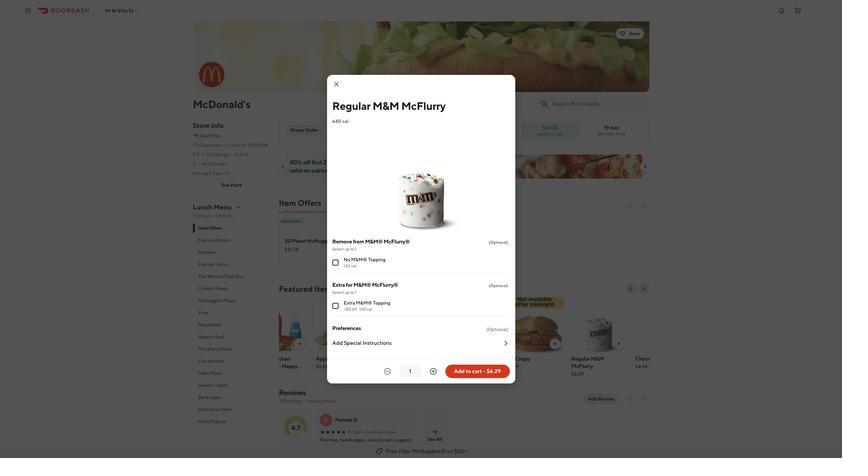Task type: locate. For each thing, give the bounding box(es) containing it.
order right group
[[305, 127, 318, 133]]

1 vertical spatial m&m
[[591, 356, 604, 362]]

m&m
[[373, 99, 399, 112], [591, 356, 604, 362]]

mcflurry for regular m&m mcflurry
[[401, 99, 446, 112]]

to inside remove from m&m® mcflurry® select up to 1
[[350, 247, 354, 252]]

the kerwin frost box
[[198, 274, 244, 279]]

extra inside extra m&m® topping +$0.69 · 130 cal
[[344, 300, 355, 306]]

Current quantity is 1 number field
[[404, 368, 417, 375]]

select for extra
[[332, 290, 344, 295]]

remove from m&m® mcflurry® group
[[332, 238, 510, 273]]

4.7 up of 5 stars
[[291, 424, 301, 432]]

0 vertical spatial see
[[221, 183, 230, 188]]

reviews up the popular items
[[198, 250, 216, 255]]

• left 0.6
[[231, 152, 233, 157]]

1 vertical spatial meals
[[223, 298, 236, 304]]

items for popular items button
[[216, 262, 228, 267]]

1 horizontal spatial mcflurry
[[571, 363, 593, 370]]

off left first
[[303, 159, 311, 166]]

free
[[386, 448, 397, 455]]

piece right 20
[[292, 238, 305, 244]]

0 vertical spatial extra
[[332, 282, 345, 288]]

items left for
[[314, 284, 335, 294]]

deluxe up $14.99
[[444, 356, 460, 362]]

apple pie $2.89
[[316, 356, 339, 370]]

most
[[198, 419, 209, 425]]

0 horizontal spatial more
[[211, 371, 222, 376]]

up for from
[[345, 247, 349, 252]]

to for off
[[354, 159, 359, 166]]

1 horizontal spatial 135
[[279, 399, 286, 404]]

1 inside reviews 135 ratings • 1 public review
[[306, 399, 308, 404]]

dashpass
[[200, 133, 221, 138]]

item down 11:00
[[198, 226, 208, 231]]

extra inside extra for m&m® mcflurry® select up to 1
[[332, 282, 345, 288]]

130 inside extra m&m® topping +$0.69 · 130 cal
[[359, 307, 366, 312]]

Item Search search field
[[552, 101, 644, 108]]

m&m for regular m&m mcflurry
[[373, 99, 399, 112]]

see for see all
[[428, 437, 435, 442]]

0 vertical spatial 1
[[355, 247, 356, 252]]

meals for combo meals
[[215, 286, 228, 291]]

item inside item offers limit one discount per order
[[279, 198, 296, 208]]

orders
[[328, 159, 345, 166]]

reviews down 4 piece chicken mcnugget - happy meal
[[279, 389, 306, 397]]

1 inside remove from m&m® mcflurry® select up to 1
[[355, 247, 356, 252]]

-
[[213, 213, 215, 219], [279, 363, 281, 370], [483, 368, 485, 375]]

- right 'cart'
[[483, 368, 485, 375]]

off right $10
[[371, 159, 379, 166]]

off
[[303, 159, 311, 166], [371, 159, 379, 166]]

topping for from
[[368, 257, 385, 262]]

1 horizontal spatial $6.29
[[571, 372, 584, 377]]

item offers heading
[[279, 198, 321, 208]]

0 horizontal spatial piece
[[256, 356, 269, 362]]

up inside remove from m&m® mcflurry® select up to 1
[[345, 247, 349, 252]]

see down fees
[[221, 183, 230, 188]]

0 horizontal spatial add item to cart image
[[297, 342, 302, 347]]

most popular
[[198, 419, 227, 425]]

0 vertical spatial offers
[[298, 198, 321, 208]]

0 vertical spatial meals
[[215, 286, 228, 291]]

deluxe spicy mccrispy meal image
[[441, 297, 500, 354]]

m&m® right for
[[353, 282, 371, 288]]

see
[[221, 183, 230, 188], [428, 437, 435, 442]]

1 for for
[[355, 290, 356, 295]]

mi
[[243, 152, 248, 157]]

piece inside 4 piece chicken mcnugget - happy meal
[[256, 356, 269, 362]]

(optional) inside extra for m&m® mcflurry® group
[[489, 283, 508, 288]]

reviews inside reviews 135 ratings • 1 public review
[[279, 389, 306, 397]]

0 vertical spatial topping
[[368, 257, 385, 262]]

deluxe inside deluxe mccrispy meal $14.79
[[380, 356, 396, 362]]

m&m inside dialog
[[373, 99, 399, 112]]

see left all on the bottom right of the page
[[428, 437, 435, 442]]

mcflurry inside regular m&m mcflurry $6.29
[[571, 363, 593, 370]]

on right valid
[[303, 167, 310, 174]]

for
[[346, 282, 353, 288]]

0 vertical spatial item
[[279, 198, 296, 208]]

None checkbox
[[332, 260, 338, 266]]

regular for regular m&m mcflurry
[[332, 99, 371, 112]]

10:30
[[247, 143, 260, 148]]

to for from
[[350, 247, 354, 252]]

1 vertical spatial reviews
[[279, 389, 306, 397]]

extra
[[332, 282, 345, 288], [344, 300, 355, 306]]

up down for
[[345, 290, 349, 295]]

individual
[[198, 407, 219, 412]]

1 vertical spatial item
[[282, 219, 290, 224]]

1 vertical spatial piece
[[256, 356, 269, 362]]

1 vertical spatial select
[[332, 290, 344, 295]]

offers for item offers
[[209, 226, 222, 231]]

limit
[[279, 209, 290, 214]]

1 horizontal spatial offers
[[298, 198, 321, 208]]

extra left for
[[332, 282, 345, 288]]

0 horizontal spatial mccrispy
[[397, 356, 420, 362]]

mccrispy $7.79
[[507, 356, 530, 370]]

more inside 'button'
[[231, 183, 242, 188]]

m&m® inside extra m&m® topping +$0.69 · 130 cal
[[356, 300, 372, 306]]

see for see more
[[221, 183, 230, 188]]

0 vertical spatial 135
[[206, 152, 213, 157]]

cal right 640
[[342, 118, 348, 124]]

1 add item to cart image from the left
[[297, 342, 302, 347]]

m&m® right the from
[[365, 239, 383, 245]]

more right "sides"
[[211, 371, 222, 376]]

add down spicy
[[454, 368, 465, 375]]

mcflurry
[[401, 99, 446, 112], [571, 363, 593, 370]]

popular items button
[[193, 259, 271, 271]]

extra up +$0.69
[[344, 300, 355, 306]]

1 vertical spatial regular
[[571, 356, 590, 362]]

up for for
[[345, 290, 349, 295]]

2 select from the top
[[332, 290, 344, 295]]

order
[[305, 127, 318, 133], [385, 430, 396, 435]]

beverages button
[[193, 392, 271, 404]]

0 horizontal spatial ratings
[[214, 152, 229, 157]]

1 horizontal spatial -
[[279, 363, 281, 370]]

mccrispy up $14.99
[[444, 363, 466, 370]]

2 vertical spatial item
[[198, 226, 208, 231]]

0 horizontal spatial featured items
[[198, 238, 231, 243]]

topping down remove from m&m® mcflurry® select up to 1
[[368, 257, 385, 262]]

1 horizontal spatial piece
[[292, 238, 305, 244]]

0 horizontal spatial delivery
[[538, 131, 555, 137]]

ratings down reviews link
[[287, 399, 302, 404]]

1 vertical spatial 130
[[359, 307, 366, 312]]

reviews for reviews
[[198, 250, 216, 255]]

1 vertical spatial more
[[211, 371, 222, 376]]

0 horizontal spatial order
[[305, 127, 318, 133]]

next button of carousel image
[[641, 204, 647, 209]]

meal up increase quantity by 1 icon
[[421, 356, 433, 362]]

select inside remove from m&m® mcflurry® select up to 1
[[332, 247, 344, 252]]

discount
[[300, 209, 318, 214]]

group
[[290, 127, 304, 133]]

$10
[[360, 159, 370, 166]]

add for add review
[[588, 397, 597, 402]]

reviews inside reviews button
[[198, 250, 216, 255]]

deluxe inside deluxe spicy mccrispy meal $14.99
[[444, 356, 460, 362]]

1 horizontal spatial 4.7
[[291, 424, 301, 432]]

select down remove
[[332, 247, 344, 252]]

meals inside combo meals button
[[215, 286, 228, 291]]

popular
[[198, 262, 215, 267], [210, 419, 227, 425]]

0.6 mi
[[235, 152, 248, 157]]

m&m® inside extra for m&m® mcflurry® select up to 1
[[353, 282, 371, 288]]

2 vertical spatial add
[[588, 397, 597, 402]]

on inside "40% off first 2 orders up to $10 off with 40welcome, valid on subtotals $15"
[[303, 167, 310, 174]]

1 horizontal spatial featured
[[279, 284, 313, 294]]

0 horizontal spatial off
[[303, 159, 311, 166]]

1 vertical spatial on
[[447, 448, 453, 455]]

regular inside regular m&m mcflurry dialog
[[332, 99, 371, 112]]

0 vertical spatial add
[[332, 340, 343, 346]]

1 horizontal spatial regular
[[571, 356, 590, 362]]

(optional) for extra for m&m® mcflurry®
[[489, 283, 508, 288]]

extra for m&m® mcflurry® select up to 1
[[332, 282, 398, 295]]

0 horizontal spatial deluxe
[[380, 356, 396, 362]]

to inside "40% off first 2 orders up to $10 off with 40welcome, valid on subtotals $15"
[[354, 159, 359, 166]]

item offer
[[282, 219, 302, 224]]

pm
[[226, 213, 233, 219]]

0 vertical spatial 4.7
[[193, 152, 199, 157]]

mccrispy up current quantity is 1 number field
[[397, 356, 420, 362]]

1 up +$0.69
[[355, 290, 356, 295]]

cal right ·
[[367, 307, 372, 312]]

lunch menu
[[193, 203, 232, 211]]

cal
[[342, 118, 348, 124], [351, 263, 357, 268], [367, 307, 372, 312]]

beverages
[[198, 395, 221, 400]]

3 add item to cart image from the left
[[552, 342, 558, 347]]

0 vertical spatial 130
[[344, 263, 350, 268]]

0 horizontal spatial 130
[[344, 263, 350, 268]]

mcflurry® for extra for m&m® mcflurry®
[[372, 282, 398, 288]]

m&m® right no
[[351, 257, 367, 262]]

select
[[332, 247, 344, 252], [332, 290, 344, 295]]

preferences
[[332, 325, 361, 332]]

see more button
[[193, 180, 270, 191]]

1 vertical spatial topping
[[373, 300, 390, 306]]

to down the from
[[350, 247, 354, 252]]

- down chicken on the left of page
[[279, 363, 281, 370]]

m&m inside regular m&m mcflurry $6.29
[[591, 356, 604, 362]]

0 vertical spatial mcflurry
[[401, 99, 446, 112]]

0 vertical spatial more
[[231, 183, 242, 188]]

up inside extra for m&m® mcflurry® select up to 1
[[345, 290, 349, 295]]

1 horizontal spatial add
[[454, 368, 465, 375]]

see inside 'button'
[[221, 183, 230, 188]]

0 vertical spatial piece
[[292, 238, 305, 244]]

1 horizontal spatial reviews
[[279, 389, 306, 397]]

1 vertical spatial (optional)
[[489, 283, 508, 288]]

add left review
[[588, 397, 597, 402]]

featured
[[198, 238, 218, 243], [279, 284, 313, 294]]

mcflurry®
[[384, 239, 410, 245], [372, 282, 398, 288]]

happy inside 4 piece chicken mcnugget - happy meal
[[282, 363, 298, 370]]

mccrispy
[[397, 356, 420, 362], [507, 356, 530, 362], [444, 363, 466, 370]]

mccrispy inside deluxe spicy mccrispy meal $14.99
[[444, 363, 466, 370]]

2 add item to cart image from the left
[[361, 342, 366, 347]]

offers inside item offers limit one discount per order
[[298, 198, 321, 208]]

popular down "individual items"
[[210, 419, 227, 425]]

$14.99
[[444, 372, 458, 377]]

0 horizontal spatial offers
[[209, 226, 222, 231]]

decrease quantity by 1 image
[[383, 368, 391, 376]]

- inside 4 piece chicken mcnugget - happy meal
[[279, 363, 281, 370]]

1 inside extra for m&m® mcflurry® select up to 1
[[355, 290, 356, 295]]

mcflurry inside regular m&m mcflurry dialog
[[401, 99, 446, 112]]

1 vertical spatial 135
[[279, 399, 286, 404]]

topping down extra for m&m® mcflurry® select up to 1
[[373, 300, 390, 306]]

up inside "40% off first 2 orders up to $10 off with 40welcome, valid on subtotals $15"
[[346, 159, 353, 166]]

combo meals
[[198, 286, 228, 291]]

happy down chicken on the left of page
[[282, 363, 298, 370]]

0 horizontal spatial reviews
[[198, 250, 216, 255]]

items inside popular items button
[[216, 262, 228, 267]]

piece for chicken
[[256, 356, 269, 362]]

extra for extra m&m® topping
[[344, 300, 355, 306]]

fee
[[556, 131, 563, 137]]

most popular button
[[193, 416, 271, 428]]

0 vertical spatial happy
[[198, 334, 212, 340]]

1 vertical spatial mcflurry®
[[372, 282, 398, 288]]

640
[[332, 118, 341, 124]]

more for sides more
[[211, 371, 222, 376]]

piece inside 20 piece mcnuggets $12.74
[[292, 238, 305, 244]]

sweets
[[198, 383, 214, 388]]

piece up mcnugget
[[256, 356, 269, 362]]

to inside extra for m&m® mcflurry® select up to 1
[[350, 290, 354, 295]]

add item to cart image for apple
[[361, 342, 366, 347]]

add left special
[[332, 340, 343, 346]]

1 horizontal spatial deluxe
[[444, 356, 460, 362]]

2 horizontal spatial add
[[588, 397, 597, 402]]

delivery inside $0.00 delivery fee
[[538, 131, 555, 137]]

11:00 am - 4:59 pm
[[193, 213, 233, 219]]

on left $20+
[[447, 448, 453, 455]]

time
[[616, 131, 625, 136]]

add for add to cart - $6.29
[[454, 368, 465, 375]]

2 horizontal spatial add item to cart image
[[552, 342, 558, 347]]

111
[[105, 8, 111, 13]]

topping inside extra m&m® topping +$0.69 · 130 cal
[[373, 300, 390, 306]]

0 horizontal spatial regular
[[332, 99, 371, 112]]

0 vertical spatial reviews
[[198, 250, 216, 255]]

None checkbox
[[332, 303, 338, 309]]

0 horizontal spatial add
[[332, 340, 343, 346]]

1 vertical spatial add
[[454, 368, 465, 375]]

1 vertical spatial extra
[[344, 300, 355, 306]]

4.7 up $
[[193, 152, 199, 157]]

select up +$0.69
[[332, 290, 344, 295]]

meal up mccafe coffees
[[213, 334, 224, 340]]

happy up mccafe
[[198, 334, 212, 340]]

d
[[354, 417, 358, 424]]

featured items button
[[193, 234, 271, 246]]

close regular m&m mcflurry image
[[332, 80, 340, 88]]

$7.79
[[507, 364, 519, 370]]

to left $10
[[354, 159, 359, 166]]

ratings down now at the left top of the page
[[214, 152, 229, 157]]

- right the am
[[213, 213, 215, 219]]

meal down spicy
[[467, 363, 479, 370]]

featured items heading
[[279, 284, 335, 294]]

next button of carousel image
[[643, 164, 648, 169], [641, 286, 647, 292]]

item
[[279, 198, 296, 208], [282, 219, 290, 224], [198, 226, 208, 231]]

mcdonald's up pricing & fees button
[[202, 161, 227, 167]]

(optional)
[[489, 240, 508, 245], [489, 283, 508, 288], [486, 327, 508, 332]]

to inside button
[[466, 368, 471, 375]]

m&m® up ·
[[356, 300, 372, 306]]

items inside featured items button
[[219, 238, 231, 243]]

135 up $ • mcdonald's on the left
[[206, 152, 213, 157]]

0 vertical spatial cal
[[342, 118, 348, 124]]

mcdonald's up the info
[[193, 98, 251, 111]]

spicy
[[461, 356, 474, 362]]

1 vertical spatial happy
[[282, 363, 298, 370]]

meal down mcnugget
[[252, 371, 264, 377]]

1 horizontal spatial see
[[428, 437, 435, 442]]

0 horizontal spatial -
[[213, 213, 215, 219]]

treats
[[215, 383, 228, 388]]

mccrispy image
[[505, 297, 564, 354]]

2 deluxe from the left
[[444, 356, 460, 362]]

1 vertical spatial featured
[[279, 284, 313, 294]]

0 vertical spatial featured
[[198, 238, 218, 243]]

items inside 'featured items' heading
[[314, 284, 335, 294]]

deluxe up $14.79
[[380, 356, 396, 362]]

0 horizontal spatial mcflurry
[[401, 99, 446, 112]]

5
[[292, 445, 295, 450]]

open now
[[199, 143, 221, 148]]

1 down the from
[[355, 247, 356, 252]]

offers
[[298, 198, 321, 208], [209, 226, 222, 231]]

meals down combo meals button
[[223, 298, 236, 304]]

item down limit
[[282, 219, 290, 224]]

combo
[[198, 286, 214, 291]]

valid
[[290, 167, 302, 174]]

items up reviews button
[[219, 238, 231, 243]]

$6.29 inside regular m&m mcflurry $6.29
[[571, 372, 584, 377]]

2 delivery from the left
[[538, 131, 555, 137]]

regular inside regular m&m mcflurry $6.29
[[571, 356, 590, 362]]

0 vertical spatial regular
[[332, 99, 371, 112]]

item up limit
[[279, 198, 296, 208]]

1 horizontal spatial m&m
[[591, 356, 604, 362]]

1 left public
[[306, 399, 308, 404]]

1 horizontal spatial add item to cart image
[[361, 342, 366, 347]]

4 piece chicken mcnugget - happy meal
[[252, 356, 298, 377]]

$14.79
[[380, 364, 394, 370]]

popular up the
[[198, 262, 215, 267]]

1 delivery from the left
[[598, 131, 615, 136]]

1 off from the left
[[303, 159, 311, 166]]

order right "doordash"
[[385, 430, 396, 435]]

0 horizontal spatial happy
[[198, 334, 212, 340]]

meals down the kerwin frost box
[[215, 286, 228, 291]]

2 vertical spatial 1
[[306, 399, 308, 404]]

shake
[[661, 356, 675, 362]]

pamela d
[[335, 417, 358, 424]]

items up most popular button
[[220, 407, 232, 412]]

none checkbox inside extra for m&m® mcflurry® group
[[332, 303, 338, 309]]

sweets treats
[[198, 383, 228, 388]]

meals inside mcnuggets meals button
[[223, 298, 236, 304]]

to
[[354, 159, 359, 166], [350, 247, 354, 252], [350, 290, 354, 295], [466, 368, 471, 375]]

up down remove
[[345, 247, 349, 252]]

items up the kerwin frost box
[[216, 262, 228, 267]]

cal inside no m&m® topping 130 cal
[[351, 263, 357, 268]]

regular
[[332, 99, 371, 112], [571, 356, 590, 362]]

featured inside featured items button
[[198, 238, 218, 243]]

mcdonald's image
[[193, 22, 649, 92], [199, 62, 224, 87]]

1 select from the top
[[332, 247, 344, 252]]

items
[[219, 238, 231, 243], [216, 262, 228, 267], [314, 284, 335, 294], [220, 407, 232, 412]]

offers down 11:00 am - 4:59 pm
[[209, 226, 222, 231]]

sides
[[198, 371, 210, 376]]

0 horizontal spatial $6.29
[[487, 368, 501, 375]]

items inside individual items button
[[220, 407, 232, 412]]

meal
[[213, 334, 224, 340], [421, 356, 433, 362], [467, 363, 479, 370], [252, 371, 264, 377]]

more up menu
[[231, 183, 242, 188]]

1 horizontal spatial delivery
[[598, 131, 615, 136]]

featured items
[[198, 238, 231, 243], [279, 284, 335, 294]]

one
[[291, 209, 299, 214]]

regular m&m mcflurry image
[[569, 297, 628, 354]]

640 cal
[[332, 118, 348, 124]]

happy meal
[[198, 334, 224, 340]]

130 down no
[[344, 263, 350, 268]]

up up $15
[[346, 159, 353, 166]]

1 deluxe from the left
[[380, 356, 396, 362]]

(optional) inside remove from m&m® mcflurry® group
[[489, 240, 508, 245]]

topping inside no m&m® topping 130 cal
[[368, 257, 385, 262]]

more inside "button"
[[211, 371, 222, 376]]

cal up for
[[351, 263, 357, 268]]

deluxe for deluxe spicy mccrispy meal
[[444, 356, 460, 362]]

previous button of carousel image
[[280, 164, 286, 169], [628, 204, 633, 209], [628, 286, 633, 292]]

1 vertical spatial mcflurry
[[571, 363, 593, 370]]

0 vertical spatial m&m
[[373, 99, 399, 112]]

individual items
[[198, 407, 232, 412]]

to left 'cart'
[[466, 368, 471, 375]]

• left public
[[303, 399, 305, 404]]

1 horizontal spatial more
[[231, 183, 242, 188]]

delivery left time in the right top of the page
[[598, 131, 615, 136]]

m&m® inside remove from m&m® mcflurry® select up to 1
[[365, 239, 383, 245]]

130 right ·
[[359, 307, 366, 312]]

2 horizontal spatial cal
[[367, 307, 372, 312]]

135 down reviews link
[[279, 399, 286, 404]]

1 vertical spatial up
[[345, 247, 349, 252]]

1 horizontal spatial off
[[371, 159, 379, 166]]

mcflurry® inside extra for m&m® mcflurry® select up to 1
[[372, 282, 398, 288]]

add item to cart image inside 4 piece chicken mcnugget - happy meal button
[[297, 342, 302, 347]]

4.7
[[193, 152, 199, 157], [291, 424, 301, 432]]

offers up discount
[[298, 198, 321, 208]]

0 vertical spatial (optional)
[[489, 240, 508, 245]]

$12.74
[[285, 247, 298, 252]]

to down for
[[350, 290, 354, 295]]

0 horizontal spatial 135
[[206, 152, 213, 157]]

open menu image
[[24, 7, 32, 15]]

previous image
[[628, 397, 633, 402]]

select inside extra for m&m® mcflurry® select up to 1
[[332, 290, 344, 295]]

m&m® inside no m&m® topping 130 cal
[[351, 257, 367, 262]]

1 horizontal spatial happy
[[282, 363, 298, 370]]

menu
[[214, 203, 232, 211]]

135 ratings •
[[206, 152, 233, 157]]

4 piece chicken mcnugget - happy meal image
[[249, 297, 309, 354]]

mcflurry® inside remove from m&m® mcflurry® select up to 1
[[384, 239, 410, 245]]

add item to cart image
[[297, 342, 302, 347], [361, 342, 366, 347], [552, 342, 558, 347]]

deluxe for deluxe mccrispy meal
[[380, 356, 396, 362]]

delivery down $0.00
[[538, 131, 555, 137]]

mccrispy up $7.79
[[507, 356, 530, 362]]

stars
[[295, 445, 304, 450]]

1 vertical spatial featured items
[[279, 284, 335, 294]]



Task type: describe. For each thing, give the bounding box(es) containing it.
free 20pc mcnuggetsⓡ on $20+
[[386, 448, 467, 455]]

• right now at the left top of the page
[[223, 143, 225, 148]]

increase quantity by 1 image
[[429, 368, 437, 376]]

popular inside popular items button
[[198, 262, 215, 267]]

2 off from the left
[[371, 159, 379, 166]]

0 vertical spatial ratings
[[214, 152, 229, 157]]

topping for for
[[373, 300, 390, 306]]

2 horizontal spatial mccrispy
[[507, 356, 530, 362]]

·
[[358, 307, 359, 312]]

notification bell image
[[778, 7, 786, 15]]

deluxe spicy mccrispy meal $14.99
[[444, 356, 479, 377]]

instructions
[[363, 340, 392, 346]]

1 horizontal spatial on
[[447, 448, 453, 455]]

1 vertical spatial 4.7
[[291, 424, 301, 432]]

add item to cart image
[[616, 342, 621, 347]]

group order
[[290, 127, 318, 133]]

mcflurry for regular m&m mcflurry $6.29
[[571, 363, 593, 370]]

regular m&m mcflurry $6.29
[[571, 356, 604, 377]]

$0.00
[[542, 125, 558, 131]]

box
[[235, 274, 244, 279]]

mccrispy inside deluxe mccrispy meal $14.79
[[397, 356, 420, 362]]

add item to cart image for mccrispy
[[552, 342, 558, 347]]

item for item offers limit one discount per order
[[279, 198, 296, 208]]

(optional) for remove from m&m® mcflurry®
[[489, 240, 508, 245]]

2 vertical spatial previous button of carousel image
[[628, 286, 633, 292]]

4
[[252, 356, 255, 362]]

chocolate shake $4.39
[[635, 356, 675, 370]]

ratings inside reviews 135 ratings • 1 public review
[[287, 399, 302, 404]]

remove from m&m® mcflurry® select up to 1
[[332, 239, 410, 252]]

no
[[344, 257, 350, 262]]

130 inside no m&m® topping 130 cal
[[344, 263, 350, 268]]

add review
[[588, 397, 614, 402]]

chocolate shake image
[[632, 297, 692, 354]]

sides more button
[[193, 367, 271, 380]]

regular for regular m&m mcflurry $6.29
[[571, 356, 590, 362]]

mcnuggetsⓡ
[[412, 448, 446, 455]]

review
[[323, 399, 337, 404]]

the
[[198, 274, 206, 279]]

min
[[610, 125, 619, 131]]

doordash
[[365, 430, 384, 435]]

1 horizontal spatial featured items
[[279, 284, 335, 294]]

apple pie image
[[313, 297, 373, 354]]

meal inside 4 piece chicken mcnugget - happy meal
[[252, 371, 264, 377]]

now
[[212, 143, 221, 148]]

up for off
[[346, 159, 353, 166]]

mcflurry® for remove from m&m® mcflurry®
[[384, 239, 410, 245]]

save button
[[616, 28, 644, 39]]

review
[[598, 397, 614, 402]]

item for item offers
[[198, 226, 208, 231]]

$20+
[[454, 448, 467, 455]]

deluxe mccrispy meal $14.79
[[380, 356, 433, 370]]

0 items, open order cart image
[[794, 7, 802, 15]]

public
[[308, 399, 322, 404]]

items for featured items button
[[219, 238, 231, 243]]

subtotals
[[311, 167, 336, 174]]

regular m&m mcflurry
[[332, 99, 446, 112]]

add to cart - $6.29 button
[[445, 365, 510, 378]]

111 w 57th st
[[105, 8, 133, 13]]

delivery inside the "19 min delivery time"
[[598, 131, 615, 136]]

no m&m® topping 130 cal
[[344, 257, 385, 268]]

regular m&m mcflurry dialog
[[327, 75, 515, 384]]

• right 11/11/23
[[363, 430, 365, 435]]

add review button
[[584, 394, 618, 405]]

deluxe mccrispy meal image
[[377, 297, 437, 354]]

fees
[[213, 171, 223, 176]]

0 vertical spatial next button of carousel image
[[643, 164, 648, 169]]

40% off first 2 orders up to $10 off with 40welcome, valid on subtotals $15
[[290, 159, 434, 174]]

1 for from
[[355, 247, 356, 252]]

add special instructions button
[[332, 334, 510, 352]]

item offers
[[198, 226, 222, 231]]

add special instructions
[[332, 340, 392, 346]]

mccafe coffees
[[198, 347, 232, 352]]

select for remove
[[332, 247, 344, 252]]

m&m for regular m&m mcflurry $6.29
[[591, 356, 604, 362]]

reviews for reviews 135 ratings • 1 public review
[[279, 389, 306, 397]]

see more
[[221, 183, 242, 188]]

0 horizontal spatial cal
[[342, 118, 348, 124]]

• inside reviews 135 ratings • 1 public review
[[303, 399, 305, 404]]

mcnuggets
[[306, 238, 335, 244]]

• right $
[[198, 161, 200, 167]]

meal inside deluxe spicy mccrispy meal $14.99
[[467, 363, 479, 370]]

40%
[[290, 159, 302, 166]]

the kerwin frost box button
[[193, 271, 271, 283]]

0 horizontal spatial 4.7
[[193, 152, 199, 157]]

piece for mcnuggets
[[292, 238, 305, 244]]

sides more
[[198, 371, 222, 376]]

popular inside most popular button
[[210, 419, 227, 425]]

4:59
[[216, 213, 225, 219]]

cart
[[472, 368, 482, 375]]

1 vertical spatial previous button of carousel image
[[628, 204, 633, 209]]

meal inside deluxe mccrispy meal $14.79
[[421, 356, 433, 362]]

extra for m&m® mcflurry® group
[[332, 282, 510, 317]]

lunch
[[193, 203, 212, 211]]

order inside button
[[305, 127, 318, 133]]

happy meal button
[[193, 331, 271, 343]]

pie
[[331, 356, 339, 362]]

more for see more
[[231, 183, 242, 188]]

st
[[129, 8, 133, 13]]

pamela
[[335, 417, 353, 424]]

- inside regular m&m mcflurry dialog
[[483, 368, 485, 375]]

none checkbox inside remove from m&m® mcflurry® group
[[332, 260, 338, 266]]

135 inside reviews 135 ratings • 1 public review
[[279, 399, 286, 404]]

mccafe coffees button
[[193, 343, 271, 355]]

featured inside 'featured items' heading
[[279, 284, 313, 294]]

20pc
[[398, 448, 411, 455]]

extra for extra for m&m® mcflurry®
[[332, 282, 345, 288]]

0 vertical spatial mcdonald's
[[193, 98, 251, 111]]

1 horizontal spatial order
[[385, 430, 396, 435]]

to for for
[[350, 290, 354, 295]]

item for item offer
[[282, 219, 290, 224]]

offers for item offers limit one discount per order
[[298, 198, 321, 208]]

cal inside extra m&m® topping +$0.69 · 130 cal
[[367, 307, 372, 312]]

add for add special instructions
[[332, 340, 343, 346]]

open
[[199, 143, 211, 148]]

order
[[327, 209, 339, 214]]

• closes at 10:30 pm
[[223, 143, 268, 148]]

all
[[436, 437, 442, 442]]

meals for mcnuggets meals
[[223, 298, 236, 304]]

$0.00 delivery fee
[[538, 125, 563, 137]]

coffees
[[215, 347, 232, 352]]

$15
[[337, 167, 346, 174]]

2
[[323, 159, 326, 166]]

select promotional banner element
[[444, 179, 484, 191]]

remove
[[332, 239, 352, 245]]

p
[[324, 417, 328, 424]]

20
[[285, 238, 291, 244]]

featured items inside button
[[198, 238, 231, 243]]

1 vertical spatial mcdonald's
[[202, 161, 227, 167]]

2 vertical spatial (optional)
[[486, 327, 508, 332]]

&
[[209, 171, 212, 176]]

$ • mcdonald's
[[193, 161, 227, 167]]

group order button
[[286, 125, 322, 135]]

from
[[353, 239, 364, 245]]

1 vertical spatial next button of carousel image
[[641, 286, 647, 292]]

0 vertical spatial previous button of carousel image
[[280, 164, 286, 169]]

$6.29 inside button
[[487, 368, 501, 375]]

first
[[312, 159, 322, 166]]

items for individual items button in the left of the page
[[220, 407, 232, 412]]

next image
[[641, 397, 647, 402]]

chicken
[[270, 356, 290, 362]]



Task type: vqa. For each thing, say whether or not it's contained in the screenshot.


